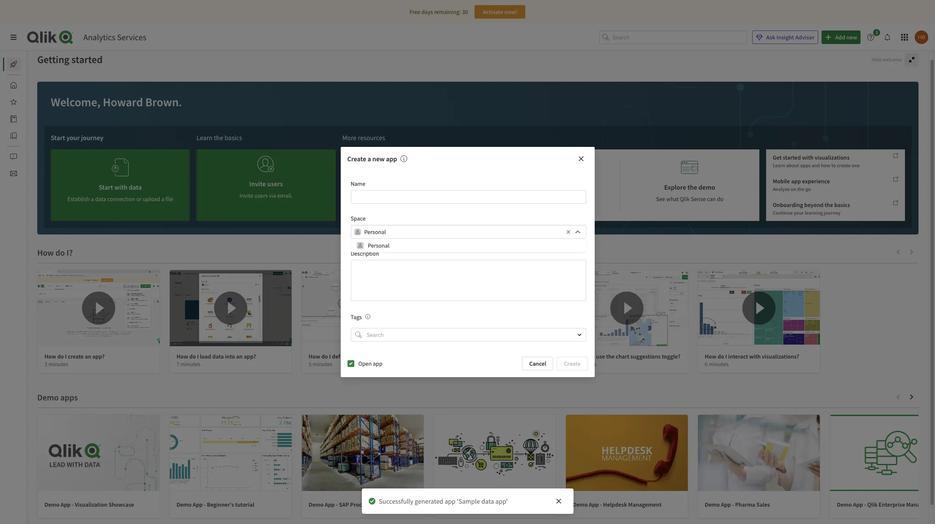 Task type: vqa. For each thing, say whether or not it's contained in the screenshot.
'Services'
yes



Task type: describe. For each thing, give the bounding box(es) containing it.
qlik inside explore the demo see what qlik sense can do
[[680, 195, 690, 203]]

data left cash
[[482, 497, 494, 506]]

demo app - pharma sales
[[705, 501, 771, 509]]

beyond
[[805, 201, 824, 209]]

how do i interact with visualizations? image
[[699, 270, 821, 347]]

how do i define data associations? image
[[302, 270, 424, 347]]

visualizations?
[[763, 353, 800, 361]]

minutes for how do i define data associations?
[[313, 361, 333, 368]]

app for pharma
[[722, 501, 732, 509]]

app right the new
[[386, 155, 398, 163]]

apps
[[801, 162, 811, 169]]

how do i use the chart suggestions toggle? element
[[573, 353, 681, 361]]

1 horizontal spatial qlik
[[868, 501, 878, 509]]

create for create a new app
[[348, 155, 367, 163]]

onboarding
[[773, 201, 804, 209]]

with inside get started with visualizations learn about apps and how to create one
[[803, 154, 814, 161]]

learn the basics
[[197, 133, 242, 142]]

successfully
[[379, 497, 414, 506]]

0 vertical spatial your
[[66, 133, 80, 142]]

an inside how do i create an app? 3 minutes
[[85, 353, 91, 361]]

brown.
[[145, 94, 182, 110]]

create for create
[[565, 360, 581, 368]]

onboarding beyond the basics continue your learning journey
[[773, 201, 851, 216]]

- for helpdesk
[[601, 501, 602, 509]]

how inside learn how to analyze data follow this step-by-step video
[[531, 183, 544, 191]]

how do i create an app? 3 minutes
[[44, 353, 105, 368]]

days
[[422, 8, 433, 16]]

demo app - visualization showcase image
[[38, 415, 160, 491]]

do for how do i create an app?
[[57, 353, 64, 361]]

define
[[332, 353, 348, 361]]

toggle?
[[662, 353, 681, 361]]

services
[[117, 32, 147, 42]]

learn for learn the basics
[[197, 133, 213, 142]]

demo
[[699, 183, 716, 191]]

what
[[667, 195, 679, 203]]

via
[[269, 192, 276, 200]]

minutes inside how do i use the chart suggestions toggle? 5 minutes
[[577, 361, 597, 368]]

explore
[[665, 183, 687, 191]]

started for get
[[783, 154, 802, 161]]

how for how do i use the chart suggestions toggle?
[[573, 353, 585, 361]]

how inside get started with visualizations learn about apps and how to create one
[[822, 162, 831, 169]]

explore the demo see what qlik sense can do
[[657, 183, 724, 203]]

enterprise
[[879, 501, 906, 509]]

how do i interact with visualizations? 6 minutes
[[705, 353, 800, 368]]

app? inside how do i load data into an app? 7 minutes
[[244, 353, 256, 361]]

advisor
[[796, 33, 815, 41]]

home link
[[7, 78, 42, 92]]

analyze sample data button
[[343, 150, 482, 221]]

cancel
[[530, 360, 547, 368]]

app for sap
[[325, 501, 335, 509]]

- for beginner's
[[204, 501, 206, 509]]

demo app - pharma sales image
[[699, 415, 821, 491]]

personal
[[368, 242, 390, 250]]

search image
[[355, 332, 362, 338]]

resources
[[358, 133, 385, 142]]

demo app - sap procurement image
[[302, 415, 424, 491]]

helpdesk
[[604, 501, 628, 509]]

how for how do i load data into an app?
[[177, 353, 188, 361]]

start typing a tag name. select an existing tag or create a new tag by pressing enter or comma. press backspace to remove a tag. tooltip
[[362, 313, 371, 321]]

suggestions
[[631, 353, 661, 361]]

now!
[[505, 8, 518, 16]]

about
[[787, 162, 800, 169]]

by-
[[555, 195, 563, 203]]

3
[[44, 361, 47, 368]]

an inside how do i load data into an app? 7 minutes
[[236, 353, 243, 361]]

app for beginner's
[[193, 501, 203, 509]]

start your journey
[[51, 133, 104, 142]]

get
[[773, 154, 782, 161]]

mo
[[930, 501, 936, 509]]

i for create
[[65, 353, 67, 361]]

space
[[351, 215, 366, 223]]

order-
[[471, 501, 488, 509]]

new
[[373, 155, 385, 163]]

alerts
[[27, 153, 41, 161]]

how for how do i create an app?
[[44, 353, 56, 361]]

data for learn how to analyze data
[[576, 183, 589, 191]]

sense
[[692, 195, 706, 203]]

ask insight advisor button
[[753, 31, 819, 44]]

remaining:
[[435, 8, 461, 16]]

learn inside get started with visualizations learn about apps and how to create one
[[773, 162, 786, 169]]

open app
[[359, 360, 383, 368]]

see
[[657, 195, 666, 203]]

a
[[368, 155, 371, 163]]

go
[[806, 186, 812, 192]]

invite users invite users via email.
[[240, 180, 293, 200]]

ask
[[767, 33, 776, 41]]

get started with visualizations learn about apps and how to create one
[[773, 154, 861, 169]]

sample
[[406, 183, 427, 191]]

manager
[[907, 501, 929, 509]]

catalog
[[27, 115, 46, 123]]

continue
[[773, 210, 793, 216]]

searchbar element
[[600, 30, 748, 44]]

0 horizontal spatial journey
[[81, 133, 104, 142]]

app for visualization
[[61, 501, 71, 509]]

how do i define data associations? 5 minutes
[[309, 353, 396, 368]]

- for visualization
[[72, 501, 74, 509]]

do for how do i use the chart suggestions toggle?
[[586, 353, 593, 361]]

to-
[[488, 501, 495, 509]]

how do i use the chart suggestions toggle? image
[[566, 270, 688, 347]]

how do i interact with visualizations? element
[[705, 353, 800, 361]]

analytics inside welcome, howard brown. "main content"
[[509, 501, 532, 509]]

catalog image
[[10, 116, 17, 122]]

create a new app
[[348, 155, 398, 163]]

create inside how do i create an app? 3 minutes
[[68, 353, 84, 361]]

i for define
[[329, 353, 331, 361]]

cash
[[495, 501, 507, 509]]

demo app - helpdesk management
[[573, 501, 662, 509]]

follow
[[514, 195, 531, 203]]

demo for demo app - sap procurement
[[309, 501, 324, 509]]

i for use
[[594, 353, 595, 361]]

search element
[[355, 332, 362, 338]]

demo for demo app - visualization showcase
[[44, 501, 59, 509]]

do inside explore the demo see what qlik sense can do
[[718, 195, 724, 203]]

generated
[[415, 497, 443, 506]]

'sample
[[457, 497, 480, 506]]

navigation pane element
[[0, 54, 46, 184]]

howard
[[103, 94, 143, 110]]

Search text field
[[613, 30, 748, 44]]

app for qlik
[[854, 501, 864, 509]]

personal option
[[351, 239, 587, 253]]

basics inside onboarding beyond the basics continue your learning journey
[[835, 201, 851, 209]]

create inside get started with visualizations learn about apps and how to create one
[[838, 162, 851, 169]]

interact
[[729, 353, 749, 361]]

analyze inside button
[[382, 183, 405, 191]]

the inside how do i use the chart suggestions toggle? 5 minutes
[[607, 353, 615, 361]]

0 vertical spatial invite
[[250, 180, 266, 188]]

step
[[563, 195, 573, 203]]

this
[[532, 195, 541, 203]]

on
[[791, 186, 797, 192]]

tags
[[351, 313, 362, 321]]

insight
[[777, 33, 795, 41]]

do for how do i define data associations?
[[322, 353, 328, 361]]

demo app - beginner's tutorial image
[[170, 415, 292, 491]]

0 vertical spatial users
[[267, 180, 283, 188]]

analyze sample data image
[[404, 156, 421, 179]]

5 inside how do i use the chart suggestions toggle? 5 minutes
[[573, 361, 576, 368]]

activate now! link
[[475, 5, 526, 19]]

demo app - visualization showcase
[[44, 501, 134, 509]]

procurement
[[350, 501, 384, 509]]

demo for demo app - helpdesk management
[[573, 501, 588, 509]]



Task type: locate. For each thing, give the bounding box(es) containing it.
demo for demo app - order-to-cash analytics
[[441, 501, 456, 509]]

free
[[410, 8, 421, 16]]

experience
[[803, 178, 831, 185]]

how inside how do i use the chart suggestions toggle? 5 minutes
[[573, 353, 585, 361]]

qlik left enterprise
[[868, 501, 878, 509]]

0 horizontal spatial basics
[[225, 133, 242, 142]]

minutes right 6
[[709, 361, 729, 368]]

1 how from the left
[[44, 353, 56, 361]]

analyze down mobile
[[773, 186, 790, 192]]

1 horizontal spatial analytics
[[509, 501, 532, 509]]

basics
[[225, 133, 242, 142], [835, 201, 851, 209]]

to down visualizations
[[832, 162, 837, 169]]

demo app - beginner's tutorial
[[177, 501, 255, 509]]

- for sap
[[336, 501, 338, 509]]

0 vertical spatial to
[[832, 162, 837, 169]]

users up via
[[267, 180, 283, 188]]

how inside how do i create an app? 3 minutes
[[44, 353, 56, 361]]

minutes inside how do i load data into an app? 7 minutes
[[181, 361, 201, 368]]

data inside how do i load data into an app? 7 minutes
[[212, 353, 224, 361]]

demo app - qlik enterprise manager monitoring demo image
[[831, 415, 936, 491]]

with up apps
[[803, 154, 814, 161]]

associations?
[[362, 353, 396, 361]]

1 horizontal spatial an
[[236, 353, 243, 361]]

open sidebar menu image
[[10, 34, 17, 41]]

hide welcome image
[[909, 56, 916, 63]]

app'
[[496, 497, 508, 506]]

how do i load data into an app? element
[[177, 353, 256, 361]]

ask insight advisor
[[767, 33, 815, 41]]

activate now!
[[483, 8, 518, 16]]

minutes inside how do i interact with visualizations? 6 minutes
[[709, 361, 729, 368]]

how do i create a visualization? image
[[434, 270, 556, 347]]

how do i use the chart suggestions toggle? 5 minutes
[[573, 353, 681, 368]]

minutes for how do i create an app?
[[49, 361, 68, 368]]

journey right the learning
[[825, 210, 841, 216]]

sales
[[757, 501, 771, 509]]

3 minutes from the left
[[313, 361, 333, 368]]

analytics right app' at bottom
[[509, 501, 532, 509]]

learn how to analyze data follow this step-by-step video
[[513, 183, 589, 203]]

0 vertical spatial how
[[822, 162, 831, 169]]

do for how do i load data into an app?
[[189, 353, 196, 361]]

0 vertical spatial create
[[348, 155, 367, 163]]

0 horizontal spatial your
[[66, 133, 80, 142]]

how down open icon
[[573, 353, 585, 361]]

3 demo from the left
[[309, 501, 324, 509]]

Space text field
[[365, 225, 565, 239]]

more resources
[[343, 133, 385, 142]]

how inside how do i define data associations? 5 minutes
[[309, 353, 320, 361]]

minutes right 3
[[49, 361, 68, 368]]

demo app - order-to-cash analytics image
[[434, 415, 556, 491]]

1 horizontal spatial basics
[[835, 201, 851, 209]]

getting
[[37, 53, 70, 66]]

7 demo from the left
[[838, 501, 853, 509]]

0 horizontal spatial create
[[348, 155, 367, 163]]

how for how do i interact with visualizations?
[[705, 353, 717, 361]]

app left beginner's
[[193, 501, 203, 509]]

the inside explore the demo see what qlik sense can do
[[688, 183, 698, 191]]

i inside how do i define data associations? 5 minutes
[[329, 353, 331, 361]]

create a new app dialog
[[341, 147, 595, 377]]

started for getting
[[72, 53, 103, 66]]

i for load
[[197, 353, 199, 361]]

6 app from the left
[[722, 501, 732, 509]]

demo app - qlik enterprise manager mo
[[838, 501, 936, 509]]

1 horizontal spatial your
[[794, 210, 804, 216]]

7
[[177, 361, 180, 368]]

app left enterprise
[[854, 501, 864, 509]]

3 - from the left
[[336, 501, 338, 509]]

app left 'sample
[[445, 497, 456, 506]]

do
[[718, 195, 724, 203], [57, 353, 64, 361], [189, 353, 196, 361], [322, 353, 328, 361], [586, 353, 593, 361], [718, 353, 725, 361]]

demo app - order-to-cash analytics
[[441, 501, 532, 509]]

visualization
[[75, 501, 107, 509]]

1 vertical spatial learn
[[773, 162, 786, 169]]

4 app from the left
[[457, 501, 467, 509]]

minutes down define
[[313, 361, 333, 368]]

how for how do i define data associations?
[[309, 353, 320, 361]]

Name text field
[[351, 190, 587, 204]]

learn
[[197, 133, 213, 142], [773, 162, 786, 169], [513, 183, 530, 191]]

data for how do i define data associations?
[[350, 353, 361, 361]]

app up on
[[792, 178, 802, 185]]

analytics services element
[[83, 32, 147, 42]]

catalog link
[[7, 112, 46, 126]]

2 app from the left
[[193, 501, 203, 509]]

alerts image
[[10, 153, 17, 160]]

0 vertical spatial analytics
[[83, 32, 115, 42]]

chart
[[616, 353, 630, 361]]

4 minutes from the left
[[577, 361, 597, 368]]

to inside get started with visualizations learn about apps and how to create one
[[832, 162, 837, 169]]

how inside how do i load data into an app? 7 minutes
[[177, 353, 188, 361]]

invite down invite users image
[[250, 180, 266, 188]]

- left helpdesk
[[601, 501, 602, 509]]

app
[[386, 155, 398, 163], [792, 178, 802, 185], [373, 360, 383, 368], [445, 497, 456, 506]]

0 horizontal spatial app?
[[93, 353, 105, 361]]

5
[[309, 361, 312, 368], [573, 361, 576, 368]]

more
[[343, 133, 357, 142]]

welcome,
[[51, 94, 101, 110]]

i inside how do i create an app? 3 minutes
[[65, 353, 67, 361]]

2 - from the left
[[204, 501, 206, 509]]

2 demo from the left
[[177, 501, 192, 509]]

0 horizontal spatial learn
[[197, 133, 213, 142]]

data up "video"
[[576, 183, 589, 191]]

explore the demo image
[[682, 156, 699, 179]]

1 an from the left
[[85, 353, 91, 361]]

the inside mobile app experience analyze on the go
[[798, 186, 805, 192]]

6 - from the left
[[733, 501, 735, 509]]

your down the onboarding
[[794, 210, 804, 216]]

5 how from the left
[[705, 353, 717, 361]]

5 inside how do i define data associations? 5 minutes
[[309, 361, 312, 368]]

journey right start
[[81, 133, 104, 142]]

1 vertical spatial how
[[531, 183, 544, 191]]

1 vertical spatial basics
[[835, 201, 851, 209]]

0 vertical spatial learn
[[197, 133, 213, 142]]

started right the getting
[[72, 53, 103, 66]]

do inside how do i define data associations? 5 minutes
[[322, 353, 328, 361]]

how
[[44, 353, 56, 361], [177, 353, 188, 361], [309, 353, 320, 361], [573, 353, 585, 361], [705, 353, 717, 361]]

2 how from the left
[[177, 353, 188, 361]]

start typing a tag name. select an existing tag or create a new tag by pressing enter or comma. press backspace to remove a tag. image
[[366, 314, 371, 319]]

successfully generated app 'sample data app'
[[379, 497, 508, 506]]

- left sap
[[336, 501, 338, 509]]

how inside how do i interact with visualizations? 6 minutes
[[705, 353, 717, 361]]

pharma
[[736, 501, 756, 509]]

- left pharma
[[733, 501, 735, 509]]

data inside button
[[429, 183, 442, 191]]

email.
[[278, 192, 293, 200]]

2 an from the left
[[236, 353, 243, 361]]

with right interact
[[750, 353, 761, 361]]

create
[[838, 162, 851, 169], [68, 353, 84, 361]]

5 demo from the left
[[573, 501, 588, 509]]

qlik right what
[[680, 195, 690, 203]]

0 vertical spatial journey
[[81, 133, 104, 142]]

to inside learn how to analyze data follow this step-by-step video
[[545, 183, 551, 191]]

1 vertical spatial started
[[783, 154, 802, 161]]

1 app? from the left
[[93, 353, 105, 361]]

demo
[[44, 501, 59, 509], [177, 501, 192, 509], [309, 501, 324, 509], [441, 501, 456, 509], [573, 501, 588, 509], [705, 501, 720, 509], [838, 501, 853, 509]]

0 vertical spatial create
[[838, 162, 851, 169]]

with
[[803, 154, 814, 161], [750, 353, 761, 361]]

minutes right 7
[[181, 361, 201, 368]]

0 horizontal spatial 5
[[309, 361, 312, 368]]

1 horizontal spatial 5
[[573, 361, 576, 368]]

0 horizontal spatial to
[[545, 183, 551, 191]]

how right and
[[822, 162, 831, 169]]

app left helpdesk
[[589, 501, 599, 509]]

data inside learn how to analyze data follow this step-by-step video
[[576, 183, 589, 191]]

your inside onboarding beyond the basics continue your learning journey
[[794, 210, 804, 216]]

- for order-
[[468, 501, 470, 509]]

users left via
[[255, 192, 268, 200]]

description
[[351, 250, 379, 258]]

1 - from the left
[[72, 501, 74, 509]]

4 i from the left
[[594, 353, 595, 361]]

0 vertical spatial started
[[72, 53, 103, 66]]

1 vertical spatial create
[[68, 353, 84, 361]]

name
[[351, 180, 366, 188]]

start
[[51, 133, 65, 142]]

6 demo from the left
[[705, 501, 720, 509]]

1 horizontal spatial create
[[565, 360, 581, 368]]

Search text field
[[365, 328, 570, 342]]

invite left via
[[240, 192, 254, 200]]

learning
[[805, 210, 824, 216]]

analyze left sample
[[382, 183, 405, 191]]

0 vertical spatial with
[[803, 154, 814, 161]]

- left beginner's
[[204, 501, 206, 509]]

- left enterprise
[[865, 501, 867, 509]]

into
[[225, 353, 235, 361]]

1 vertical spatial with
[[750, 353, 761, 361]]

learn inside learn how to analyze data follow this step-by-step video
[[513, 183, 530, 191]]

getting started
[[37, 53, 103, 66]]

demo for demo app - pharma sales
[[705, 501, 720, 509]]

0 horizontal spatial create
[[68, 353, 84, 361]]

data inside how do i define data associations? 5 minutes
[[350, 353, 361, 361]]

do for how do i interact with visualizations?
[[718, 353, 725, 361]]

0 horizontal spatial analytics
[[83, 32, 115, 42]]

0 horizontal spatial analyze
[[382, 183, 405, 191]]

analytics
[[83, 32, 115, 42], [509, 501, 532, 509]]

how do i create an app? image
[[38, 270, 160, 347]]

app? inside how do i create an app? 3 minutes
[[93, 353, 105, 361]]

app left sap
[[325, 501, 335, 509]]

how up 6
[[705, 353, 717, 361]]

how do i load data into an app? 7 minutes
[[177, 353, 256, 368]]

1 horizontal spatial app?
[[244, 353, 256, 361]]

Description text field
[[351, 260, 587, 301]]

data left into
[[212, 353, 224, 361]]

4 how from the left
[[573, 353, 585, 361]]

- left visualization
[[72, 501, 74, 509]]

2 horizontal spatial learn
[[773, 162, 786, 169]]

data for how do i load data into an app?
[[212, 353, 224, 361]]

5 - from the left
[[601, 501, 602, 509]]

3 how from the left
[[309, 353, 320, 361]]

1 vertical spatial journey
[[825, 210, 841, 216]]

and
[[812, 162, 821, 169]]

how do i define data associations? element
[[309, 353, 396, 361]]

1 vertical spatial create
[[565, 360, 581, 368]]

how up 7
[[177, 353, 188, 361]]

5 minutes from the left
[[709, 361, 729, 368]]

app left order-
[[457, 501, 467, 509]]

7 app from the left
[[854, 501, 864, 509]]

do inside how do i load data into an app? 7 minutes
[[189, 353, 196, 361]]

7 - from the left
[[865, 501, 867, 509]]

analyze
[[553, 183, 575, 191]]

demo app - helpdesk management image
[[566, 415, 688, 491]]

0 vertical spatial basics
[[225, 133, 242, 142]]

how up 3
[[44, 353, 56, 361]]

can
[[707, 195, 716, 203]]

how do i create an app? element
[[44, 353, 105, 361]]

app left pharma
[[722, 501, 732, 509]]

3 app from the left
[[325, 501, 335, 509]]

1 vertical spatial users
[[255, 192, 268, 200]]

data right sample
[[429, 183, 442, 191]]

mobile
[[773, 178, 791, 185]]

analytics left services
[[83, 32, 115, 42]]

alerts link
[[7, 150, 41, 164]]

do inside how do i create an app? 3 minutes
[[57, 353, 64, 361]]

started inside get started with visualizations learn about apps and how to create one
[[783, 154, 802, 161]]

0 vertical spatial qlik
[[680, 195, 690, 203]]

invite users image
[[258, 153, 275, 175]]

1 horizontal spatial learn
[[513, 183, 530, 191]]

1 horizontal spatial journey
[[825, 210, 841, 216]]

2 vertical spatial learn
[[513, 183, 530, 191]]

- for qlik
[[865, 501, 867, 509]]

your right start
[[66, 133, 80, 142]]

welcome, howard brown. main content
[[27, 43, 936, 525]]

open
[[359, 360, 372, 368]]

5 app from the left
[[589, 501, 599, 509]]

2 i from the left
[[197, 353, 199, 361]]

create button
[[557, 357, 588, 371]]

app left visualization
[[61, 501, 71, 509]]

i inside how do i use the chart suggestions toggle? 5 minutes
[[594, 353, 595, 361]]

demo for demo app - qlik enterprise manager mo
[[838, 501, 853, 509]]

1 demo from the left
[[44, 501, 59, 509]]

2 minutes from the left
[[181, 361, 201, 368]]

app for order-
[[457, 501, 467, 509]]

1 vertical spatial qlik
[[868, 501, 878, 509]]

i for interact
[[726, 353, 728, 361]]

journey
[[81, 133, 104, 142], [825, 210, 841, 216]]

the inside onboarding beyond the basics continue your learning journey
[[825, 201, 834, 209]]

getting started image
[[10, 61, 17, 68]]

1 horizontal spatial how
[[822, 162, 831, 169]]

minutes inside how do i define data associations? 5 minutes
[[313, 361, 333, 368]]

1 vertical spatial to
[[545, 183, 551, 191]]

i inside how do i interact with visualizations? 6 minutes
[[726, 353, 728, 361]]

1 vertical spatial analytics
[[509, 501, 532, 509]]

minutes down 'use' on the bottom
[[577, 361, 597, 368]]

load
[[200, 353, 211, 361]]

to up step-
[[545, 183, 551, 191]]

one
[[852, 162, 861, 169]]

cancel button
[[523, 357, 554, 371]]

how do i load data into an app? image
[[170, 270, 292, 347]]

30
[[462, 8, 468, 16]]

1 horizontal spatial analyze
[[773, 186, 790, 192]]

learn for learn how to analyze data follow this step-by-step video
[[513, 183, 530, 191]]

1 vertical spatial invite
[[240, 192, 254, 200]]

1 i from the left
[[65, 353, 67, 361]]

create
[[348, 155, 367, 163], [565, 360, 581, 368]]

tutorial
[[235, 501, 255, 509]]

with inside how do i interact with visualizations? 6 minutes
[[750, 353, 761, 361]]

5 i from the left
[[726, 353, 728, 361]]

demo for demo app - beginner's tutorial
[[177, 501, 192, 509]]

how
[[822, 162, 831, 169], [531, 183, 544, 191]]

2 app? from the left
[[244, 353, 256, 361]]

open image
[[577, 333, 582, 338]]

1 vertical spatial your
[[794, 210, 804, 216]]

showcase
[[109, 501, 134, 509]]

minutes inside how do i create an app? 3 minutes
[[49, 361, 68, 368]]

use
[[597, 353, 606, 361]]

step-
[[542, 195, 555, 203]]

how left define
[[309, 353, 320, 361]]

1 horizontal spatial to
[[832, 162, 837, 169]]

app right open
[[373, 360, 383, 368]]

1 minutes from the left
[[49, 361, 68, 368]]

do inside how do i interact with visualizations? 6 minutes
[[718, 353, 725, 361]]

1 horizontal spatial create
[[838, 162, 851, 169]]

4 - from the left
[[468, 501, 470, 509]]

0 horizontal spatial how
[[531, 183, 544, 191]]

an
[[85, 353, 91, 361], [236, 353, 243, 361]]

3 i from the left
[[329, 353, 331, 361]]

1 app from the left
[[61, 501, 71, 509]]

0 horizontal spatial qlik
[[680, 195, 690, 203]]

create left a
[[348, 155, 367, 163]]

management
[[629, 501, 662, 509]]

minutes for how do i interact with visualizations?
[[709, 361, 729, 368]]

visualizations
[[815, 154, 850, 161]]

create left 'use' on the bottom
[[565, 360, 581, 368]]

0 horizontal spatial an
[[85, 353, 91, 361]]

minutes
[[49, 361, 68, 368], [181, 361, 201, 368], [313, 361, 333, 368], [577, 361, 597, 368], [709, 361, 729, 368]]

- for pharma
[[733, 501, 735, 509]]

analyze inside mobile app experience analyze on the go
[[773, 186, 790, 192]]

0 horizontal spatial started
[[72, 53, 103, 66]]

free days remaining: 30
[[410, 8, 468, 16]]

1 horizontal spatial started
[[783, 154, 802, 161]]

do inside how do i use the chart suggestions toggle? 5 minutes
[[586, 353, 593, 361]]

create inside button
[[565, 360, 581, 368]]

beginner's
[[207, 501, 234, 509]]

- left order-
[[468, 501, 470, 509]]

app?
[[93, 353, 105, 361], [244, 353, 256, 361]]

i inside how do i load data into an app? 7 minutes
[[197, 353, 199, 361]]

analyze sample data
[[382, 183, 442, 191]]

1 5 from the left
[[309, 361, 312, 368]]

app for helpdesk
[[589, 501, 599, 509]]

app inside mobile app experience analyze on the go
[[792, 178, 802, 185]]

data right define
[[350, 353, 361, 361]]

0 horizontal spatial with
[[750, 353, 761, 361]]

2 5 from the left
[[573, 361, 576, 368]]

4 demo from the left
[[441, 501, 456, 509]]

demo app - sap procurement
[[309, 501, 384, 509]]

invite
[[250, 180, 266, 188], [240, 192, 254, 200]]

started up about
[[783, 154, 802, 161]]

1 horizontal spatial with
[[803, 154, 814, 161]]

how up this
[[531, 183, 544, 191]]

journey inside onboarding beyond the basics continue your learning journey
[[825, 210, 841, 216]]

mobile app experience analyze on the go
[[773, 178, 831, 192]]



